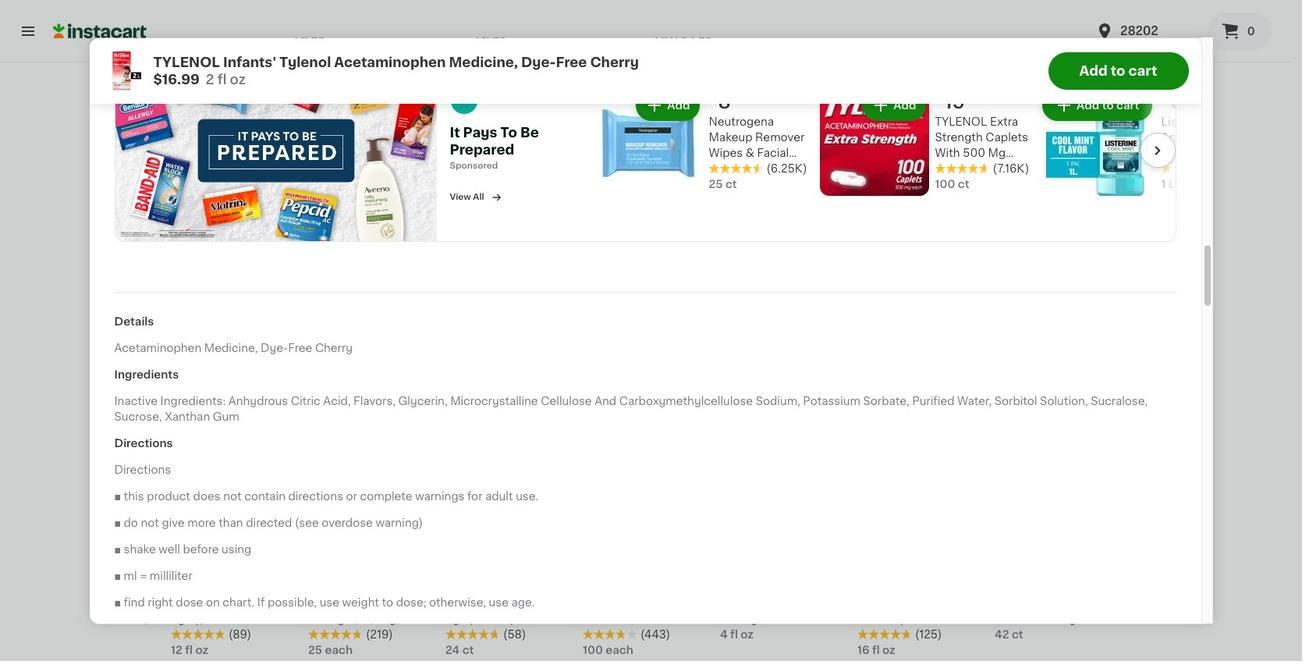 Task type: locate. For each thing, give the bounding box(es) containing it.
for down kid's
[[509, 598, 524, 609]]

maximum up pain
[[1043, 257, 1097, 268]]

liquid, up pain
[[1046, 273, 1082, 284]]

1 fl oz for 2nd '1 fl oz' button from the right
[[114, 34, 145, 45]]

1 vertical spatial care
[[258, 373, 296, 389]]

0 horizontal spatial symptom
[[171, 614, 225, 625]]

1 horizontal spatial maximum
[[1043, 257, 1097, 268]]

1 bismol from the left
[[209, 583, 246, 594]]

1 vertical spatial add to cart button
[[1045, 92, 1151, 120]]

oz inside tylenol infants' tylenol acetaminophen medicine, dye-free cherry $16.99 2 fl oz
[[230, 73, 246, 85]]

denture up cream,
[[903, 273, 948, 284]]

guard
[[391, 257, 425, 268]]

25 down cleansing
[[709, 180, 723, 190]]

use left 'age.'
[[489, 598, 509, 609]]

0 vertical spatial 100
[[936, 180, 956, 190]]

0 vertical spatial item carousel region
[[171, 40, 1120, 353]]

to left dose;
[[382, 598, 394, 609]]

2 horizontal spatial bismol
[[896, 583, 933, 594]]

3 99 from the left
[[615, 235, 628, 244]]

pepto- up reliever/antidiarrheal,
[[858, 583, 896, 594]]

1 item carousel region from the top
[[171, 40, 1120, 353]]

0 vertical spatial upset
[[936, 583, 969, 594]]

add to cart down 28202
[[1080, 64, 1158, 77]]

0 horizontal spatial care
[[211, 47, 250, 64]]

directions
[[288, 492, 343, 503]]

bismol up chart.
[[209, 583, 246, 594]]

use
[[320, 598, 340, 609], [489, 598, 509, 609]]

1 horizontal spatial tylenol infants' tylenol acetaminophen medicine, dye-free cherry
[[583, 257, 691, 331]]

2 horizontal spatial upset
[[936, 583, 969, 594]]

(see
[[295, 518, 319, 529]]

2
[[473, 34, 480, 45], [652, 34, 659, 45], [206, 73, 214, 85]]

each down "tip"
[[325, 645, 353, 656]]

25 each
[[308, 645, 353, 656]]

$ 7 49
[[174, 234, 206, 252], [724, 234, 755, 252]]

1 horizontal spatial for
[[509, 598, 524, 609]]

$ inside $ 9 listerine cool mint antiseptic mouthwash for bad breath
[[1165, 94, 1171, 104]]

2 product group from the left
[[308, 96, 433, 331]]

kenvue image
[[450, 87, 478, 116]]

7 product group from the left
[[995, 96, 1120, 317]]

1 1 fl oz button from the left
[[114, 0, 281, 47]]

■ left ml
[[114, 571, 121, 582]]

stomach up reliever/antidiarrheal,
[[858, 598, 907, 609]]

0 horizontal spatial 7
[[180, 234, 191, 252]]

0 vertical spatial directions
[[114, 439, 173, 450]]

2 left x
[[652, 34, 659, 45]]

2 up kenvue image on the left top of the page
[[473, 34, 480, 45]]

fsa/hsa
[[173, 210, 224, 220], [310, 210, 361, 220], [173, 535, 224, 546]]

1 horizontal spatial $ 16 99
[[586, 234, 628, 252]]

42
[[995, 630, 1010, 640]]

cart down 28202 popup button
[[1129, 64, 1158, 77]]

★★★★★
[[709, 164, 764, 175], [709, 164, 764, 175], [936, 164, 990, 175], [936, 164, 990, 175], [1162, 164, 1217, 175], [1162, 164, 1217, 175], [171, 288, 226, 299], [171, 288, 226, 299], [721, 288, 775, 299], [721, 288, 775, 299], [171, 629, 226, 640], [171, 629, 226, 640], [308, 629, 363, 640], [308, 629, 363, 640], [446, 629, 500, 640], [446, 629, 500, 640], [583, 629, 638, 640], [583, 629, 638, 640], [858, 629, 913, 640], [858, 629, 913, 640]]

1 each from the left
[[325, 645, 353, 656]]

1 99 from the left
[[343, 235, 356, 244]]

1 horizontal spatial tablets
[[583, 614, 623, 625]]

tylenol inside tylenol extra strength caplets with 500 mg acetaminophen
[[936, 117, 988, 128]]

(19)
[[229, 288, 249, 299], [778, 288, 799, 299]]

ultra
[[171, 598, 197, 609]]

not right 'do'
[[141, 518, 159, 529]]

strength,
[[308, 614, 359, 625]]

25 for 25 ct
[[709, 180, 723, 190]]

■ left push
[[114, 624, 121, 635]]

care
[[211, 47, 250, 64], [258, 373, 296, 389]]

2 item carousel region from the top
[[171, 366, 1120, 661]]

(7.16k)
[[993, 164, 1030, 175]]

0 horizontal spatial not
[[141, 518, 159, 529]]

bismol
[[209, 583, 246, 594], [483, 583, 521, 594], [896, 583, 933, 594]]

5 inside $ 12 pepto-bismol original ultra liquid, 5 symptom fast relief
[[239, 598, 246, 609]]

pepto- inside pepto-bismol upset stomach reliever/antidiarrheal, cherry
[[858, 583, 896, 594]]

0 horizontal spatial &
[[746, 148, 755, 159]]

listerine
[[1162, 117, 1209, 128]]

2 ■ from the top
[[114, 518, 121, 529]]

directions down sucrose,
[[114, 439, 173, 450]]

original up if
[[249, 583, 291, 594]]

2 use from the left
[[489, 598, 509, 609]]

mg, inside zantac 360 acid reducer, maximum strength, 20 mg, tablets
[[379, 614, 399, 625]]

1 symptom from the left
[[171, 614, 225, 625]]

symptom
[[171, 614, 225, 625], [446, 614, 499, 625]]

oral up $16.99
[[171, 47, 208, 64]]

0 horizontal spatial upset
[[502, 614, 535, 625]]

1 vertical spatial liquid,
[[200, 598, 236, 609]]

add to cart left 9
[[1077, 101, 1140, 112]]

tip
[[330, 624, 344, 635]]

cream,
[[911, 288, 951, 299]]

0 horizontal spatial 1 fl oz button
[[114, 0, 281, 47]]

upset up (58) at left bottom
[[502, 614, 535, 625]]

strength for 10
[[995, 273, 1043, 284]]

pepto- inside pepto-bismol kid's chewables for multi- symptom upset stomach relief
[[446, 583, 483, 594]]

4 ■ from the top
[[114, 571, 121, 582]]

0 horizontal spatial 1 fl oz
[[114, 34, 145, 45]]

bismol for pepto-bismol upset stomach reliever/antidiarrheal, cherry
[[896, 583, 933, 594]]

1 vertical spatial strength
[[995, 273, 1043, 284]]

$ inside $ 13 49
[[861, 235, 867, 244]]

emetrol nausea & upset stomach relief, cherry flavor 4 fl oz
[[721, 583, 842, 640]]

$ inside $ 15 49
[[939, 94, 945, 104]]

acid down 20mg
[[1065, 598, 1090, 609]]

nsored
[[467, 162, 498, 171]]

2 vertical spatial relief
[[498, 630, 529, 640]]

bismol inside pepto-bismol upset stomach reliever/antidiarrheal, cherry
[[896, 583, 933, 594]]

relief down 'age.'
[[498, 630, 529, 640]]

for left the adult
[[468, 492, 483, 503]]

0 vertical spatial &
[[746, 148, 755, 159]]

0 horizontal spatial infants'
[[223, 55, 276, 68]]

1 vertical spatial directions
[[114, 465, 171, 476]]

1 horizontal spatial bismol
[[483, 583, 521, 594]]

tylenol infants' tylenol acetaminophen medicine, dye-free cherry $16.99 2 fl oz
[[153, 55, 639, 85]]

■ left 'do'
[[114, 518, 121, 529]]

pepto- for pepto-bismol upset stomach reliever/antidiarrheal, cherry
[[858, 583, 896, 594]]

2 horizontal spatial tablets
[[1042, 630, 1082, 640]]

push
[[124, 624, 151, 635]]

1 horizontal spatial each
[[606, 645, 634, 656]]

2 each from the left
[[606, 645, 634, 656]]

2 inside 2 fl oz button
[[473, 34, 480, 45]]

0 vertical spatial liquid,
[[1046, 273, 1082, 284]]

0 horizontal spatial 25
[[308, 645, 322, 656]]

to down 28202
[[1111, 64, 1126, 77]]

1 vertical spatial maximum
[[360, 598, 414, 609]]

care for oral care
[[211, 47, 250, 64]]

strength up with
[[936, 133, 983, 144]]

99 inside $ 32 99
[[343, 235, 356, 244]]

relief inside $ 12 pepto-bismol original ultra liquid, 5 symptom fast relief
[[254, 614, 285, 625]]

$ inside $ 12 pepto-bismol original ultra liquid, 5 symptom fast relief
[[174, 560, 180, 569]]

■ for ■ this product does not contain directions or complete warnings for adult use.
[[114, 492, 121, 503]]

cart left 9
[[1117, 101, 1140, 112]]

relief right pain
[[1088, 288, 1120, 299]]

0 vertical spatial cart
[[1129, 64, 1158, 77]]

3 pepto- from the left
[[858, 583, 896, 594]]

1 vertical spatial original
[[249, 583, 291, 594]]

item carousel region
[[171, 40, 1120, 353], [171, 366, 1120, 661]]

0 horizontal spatial pepto-
[[171, 583, 209, 594]]

syringe.
[[205, 624, 249, 635]]

1 pepto- from the left
[[171, 583, 209, 594]]

dulcolax laxative, 5 mg, comfort coated tablets
[[583, 583, 696, 625]]

original
[[858, 273, 900, 284], [249, 583, 291, 594]]

ct for 25 ct
[[726, 180, 738, 190]]

0 vertical spatial denture
[[903, 273, 948, 284]]

1 vertical spatial 100
[[583, 645, 603, 656]]

fl inside button
[[482, 34, 490, 45]]

maximum inside zantac 360 acid reducer, maximum strength, 20 mg, tablets
[[360, 598, 414, 609]]

bismol up 'age.'
[[483, 583, 521, 594]]

ct down 500
[[958, 180, 970, 190]]

strength down anbesol
[[995, 273, 1043, 284]]

16 fl oz
[[858, 645, 896, 656]]

otherwise,
[[429, 598, 486, 609]]

relief down if
[[254, 614, 285, 625]]

100 down with
[[936, 180, 956, 190]]

product group containing 13
[[858, 96, 983, 347]]

pepto- for pepto-bismol kid's chewables for multi- symptom upset stomach relief
[[446, 583, 483, 594]]

mg
[[989, 148, 1006, 159]]

relief inside pepto-bismol kid's chewables for multi- symptom upset stomach relief
[[498, 630, 529, 640]]

100 for 100 each
[[583, 645, 603, 656]]

delayed
[[1045, 614, 1091, 625]]

tablets down delayed on the right bottom of the page
[[1042, 630, 1082, 640]]

2 down oral care
[[206, 73, 214, 85]]

0 horizontal spatial oral
[[171, 47, 208, 64]]

tablets inside walgreens 20mg omeprazole acid reducer delayed release tablets
[[1042, 630, 1082, 640]]

100 down dulcolax
[[583, 645, 603, 656]]

free inside tylenol infants' tylenol acetaminophen medicine, dye-free cherry $16.99 2 fl oz
[[556, 55, 587, 68]]

if
[[257, 598, 265, 609]]

0 horizontal spatial relief
[[254, 614, 285, 625]]

instacart logo image
[[53, 22, 147, 41]]

be
[[521, 127, 539, 140]]

acid inside zantac 360 acid reducer, maximum strength, 20 mg, tablets
[[374, 583, 398, 594]]

0 vertical spatial maximum
[[1043, 257, 1097, 268]]

sucrose,
[[114, 412, 162, 423]]

acetaminophen inside tylenol infants' tylenol acetaminophen medicine, dye-free cherry $16.99 2 fl oz
[[334, 55, 446, 68]]

acid right 360
[[374, 583, 398, 594]]

pepto- inside $ 12 pepto-bismol original ultra liquid, 5 symptom fast relief
[[171, 583, 209, 594]]

0 horizontal spatial $ 16 99
[[449, 234, 490, 252]]

original down fixodent
[[858, 273, 900, 284]]

0 vertical spatial add to cart
[[1080, 64, 1158, 77]]

1 vertical spatial 12
[[171, 645, 183, 656]]

■ left this
[[114, 492, 121, 503]]

1 fl oz button up $16.99
[[114, 0, 281, 47]]

directions up this
[[114, 465, 171, 476]]

original inside $ 12 pepto-bismol original ultra liquid, 5 symptom fast relief
[[249, 583, 291, 594]]

2 horizontal spatial 1
[[1162, 180, 1167, 190]]

■ for ■ shake well before using
[[114, 545, 121, 556]]

zantac
[[308, 583, 346, 594]]

mg, up (219)
[[379, 614, 399, 625]]

2 pepto- from the left
[[446, 583, 483, 594]]

1 vertical spatial item carousel region
[[171, 366, 1120, 661]]

1 fl oz
[[114, 34, 145, 45], [294, 34, 324, 45]]

1 vertical spatial 25
[[308, 645, 322, 656]]

1 vertical spatial for
[[509, 598, 524, 609]]

not right does
[[223, 492, 242, 503]]

weight
[[342, 598, 379, 609]]

strength inside anbesol maximum strength liquid, instant oral pain relief
[[995, 273, 1043, 284]]

1 horizontal spatial 5
[[685, 583, 692, 594]]

25 down syringe in the left bottom of the page
[[308, 645, 322, 656]]

liquid, inside anbesol maximum strength liquid, instant oral pain relief
[[1046, 273, 1082, 284]]

1 horizontal spatial infants'
[[501, 257, 541, 268]]

1 vertical spatial acid
[[1065, 598, 1090, 609]]

care for digestive care
[[258, 373, 296, 389]]

mg, down dulcolax
[[583, 598, 604, 609]]

2 1 fl oz from the left
[[294, 34, 324, 45]]

prepared
[[450, 144, 515, 157]]

1 horizontal spatial oral
[[1036, 288, 1059, 299]]

product group containing 32
[[308, 96, 433, 331]]

2 bismol from the left
[[483, 583, 521, 594]]

bottle
[[371, 624, 404, 635]]

99 inside $ 10 99
[[1028, 235, 1040, 244]]

cherry inside emetrol nausea & upset stomach relief, cherry flavor 4 fl oz
[[721, 614, 758, 625]]

2 1 fl oz button from the left
[[294, 0, 460, 47]]

2 horizontal spatial 2
[[652, 34, 659, 45]]

100
[[936, 180, 956, 190], [583, 645, 603, 656]]

3 bismol from the left
[[896, 583, 933, 594]]

1 horizontal spatial care
[[258, 373, 296, 389]]

upset up reliever/antidiarrheal,
[[936, 583, 969, 594]]

pepto- up otherwise,
[[446, 583, 483, 594]]

0 horizontal spatial liquid,
[[200, 598, 236, 609]]

1 $ 16 99 from the left
[[449, 234, 490, 252]]

tablets down 'comfort'
[[583, 614, 623, 625]]

1 fl oz button up tylenol infants' tylenol acetaminophen medicine, dye-free cherry $16.99 2 fl oz
[[294, 0, 460, 47]]

1 horizontal spatial upset
[[721, 598, 753, 609]]

1 horizontal spatial use
[[489, 598, 509, 609]]

0 horizontal spatial maximum
[[360, 598, 414, 609]]

0 vertical spatial 25
[[709, 180, 723, 190]]

use down zantac
[[320, 598, 340, 609]]

upset inside pepto-bismol kid's chewables for multi- symptom upset stomach relief
[[502, 614, 535, 625]]

complete
[[909, 257, 963, 268]]

$ 13 49
[[861, 234, 902, 252]]

ct down cleansing
[[726, 180, 738, 190]]

1 horizontal spatial acid
[[1065, 598, 1090, 609]]

5 product group from the left
[[721, 96, 845, 317]]

1 vertical spatial mg,
[[379, 614, 399, 625]]

12 down out
[[171, 645, 183, 656]]

ct right 24
[[463, 645, 474, 656]]

0
[[1248, 26, 1256, 37]]

1 horizontal spatial mg,
[[583, 598, 604, 609]]

(443)
[[641, 630, 671, 640]]

& inside $ 8 neutrogena makeup remover wipes & facial cleansing towelettes
[[746, 148, 755, 159]]

symptom down chewables
[[446, 614, 499, 625]]

■ left the shake
[[114, 545, 121, 556]]

20
[[362, 614, 376, 625]]

out
[[170, 624, 188, 635]]

bismol inside pepto-bismol kid's chewables for multi- symptom upset stomach relief
[[483, 583, 521, 594]]

& up cleansing
[[746, 148, 755, 159]]

1 7 from the left
[[180, 234, 191, 252]]

5 ■ from the top
[[114, 598, 121, 609]]

pepto-
[[171, 583, 209, 594], [446, 583, 483, 594], [858, 583, 896, 594]]

medicine,
[[449, 55, 518, 68], [446, 304, 499, 315], [583, 304, 637, 315], [204, 343, 258, 354]]

5 up fast
[[239, 598, 246, 609]]

1 product group from the left
[[171, 96, 296, 317]]

fl inside emetrol nausea & upset stomach relief, cherry flavor 4 fl oz
[[731, 630, 738, 640]]

1 fl oz button
[[114, 0, 281, 47], [294, 0, 460, 47]]

oral left pain
[[1036, 288, 1059, 299]]

0 vertical spatial strength
[[936, 133, 983, 144]]

0 horizontal spatial 16
[[455, 234, 476, 252]]

anbesol
[[995, 257, 1040, 268]]

1 use from the left
[[320, 598, 340, 609]]

more
[[188, 518, 216, 529]]

each for 25 each
[[325, 645, 353, 656]]

12 down ■ shake well before using
[[180, 559, 200, 577]]

1 horizontal spatial 2
[[473, 34, 480, 45]]

1 horizontal spatial &
[[810, 583, 819, 594]]

2 symptom from the left
[[446, 614, 499, 625]]

use.
[[516, 492, 539, 503]]

5 up coated
[[685, 583, 692, 594]]

6 product group from the left
[[858, 96, 983, 347]]

(219)
[[366, 630, 393, 640]]

0 vertical spatial acid
[[374, 583, 398, 594]]

maximum up 20
[[360, 598, 414, 609]]

4
[[721, 630, 728, 640]]

■ this product does not contain directions or complete warnings for adult use.
[[114, 492, 539, 503]]

$ 15 49
[[939, 94, 980, 112]]

tylenol
[[280, 55, 331, 68], [446, 273, 485, 284], [583, 273, 623, 284]]

tablets up 25 each
[[308, 630, 348, 640]]

relief inside anbesol maximum strength liquid, instant oral pain relief
[[1088, 288, 1120, 299]]

1 horizontal spatial 7
[[730, 234, 741, 252]]

■ for ■ do not give more than directed (see overdose warning)
[[114, 518, 121, 529]]

symptom down dose
[[171, 614, 225, 625]]

mg,
[[583, 598, 604, 609], [379, 614, 399, 625]]

2 vertical spatial upset
[[502, 614, 535, 625]]

1 horizontal spatial original
[[858, 273, 900, 284]]

ct down reducer
[[1013, 630, 1024, 640]]

pepto- up dose
[[171, 583, 209, 594]]

stomach up 24 ct
[[446, 630, 495, 640]]

3 product group from the left
[[446, 96, 571, 333]]

1 fl oz for second '1 fl oz' button from the left
[[294, 34, 324, 45]]

■ left "find" on the bottom
[[114, 598, 121, 609]]

upset down emetrol at bottom right
[[721, 598, 753, 609]]

$ inside $ 10 99
[[998, 235, 1005, 244]]

$ 16 99
[[449, 234, 490, 252], [586, 234, 628, 252]]

age.
[[512, 598, 535, 609]]

0 horizontal spatial tylenol
[[280, 55, 331, 68]]

$ 9 listerine cool mint antiseptic mouthwash for bad breath
[[1162, 94, 1265, 175]]

0 horizontal spatial 100
[[583, 645, 603, 656]]

1 horizontal spatial relief
[[498, 630, 529, 640]]

15
[[945, 94, 965, 112]]

■
[[114, 492, 121, 503], [114, 518, 121, 529], [114, 545, 121, 556], [114, 571, 121, 582], [114, 598, 121, 609], [114, 624, 121, 635]]

1 vertical spatial oral
[[1036, 288, 1059, 299]]

25 for 25 each
[[308, 645, 322, 656]]

liquid, up fast
[[200, 598, 236, 609]]

dye-
[[521, 55, 556, 68], [502, 304, 530, 315], [640, 304, 667, 315], [261, 343, 288, 354]]

1 horizontal spatial 1 fl oz
[[294, 34, 324, 45]]

1 horizontal spatial 25
[[709, 180, 723, 190]]

each for 100 each
[[606, 645, 634, 656]]

2 horizontal spatial relief
[[1088, 288, 1120, 299]]

1 ■ from the top
[[114, 492, 121, 503]]

fl inside tylenol infants' tylenol acetaminophen medicine, dye-free cherry $16.99 2 fl oz
[[218, 73, 227, 85]]

1 vertical spatial 5
[[239, 598, 246, 609]]

2 7 from the left
[[730, 234, 741, 252]]

2 horizontal spatial pepto-
[[858, 583, 896, 594]]

2 $ 16 99 from the left
[[586, 234, 628, 252]]

bismol up reliever/antidiarrheal,
[[896, 583, 933, 594]]

acid,
[[323, 397, 351, 407]]

denture down cream,
[[890, 304, 935, 315]]

2 inside 2 x 0.53 oz button
[[652, 34, 659, 45]]

1 horizontal spatial strength
[[995, 273, 1043, 284]]

1 horizontal spatial 100
[[936, 180, 956, 190]]

0 horizontal spatial 2
[[206, 73, 214, 85]]

pain
[[1062, 288, 1085, 299]]

upset inside pepto-bismol upset stomach reliever/antidiarrheal, cherry
[[936, 583, 969, 594]]

product group
[[171, 96, 296, 317], [308, 96, 433, 331], [446, 96, 571, 333], [583, 96, 708, 347], [721, 96, 845, 317], [858, 96, 983, 347], [995, 96, 1120, 317]]

2 fl oz
[[473, 34, 506, 45]]

oral inside anbesol maximum strength liquid, instant oral pain relief
[[1036, 288, 1059, 299]]

6 ■ from the top
[[114, 624, 121, 635]]

reliever/antidiarrheal,
[[858, 614, 978, 625]]

0 horizontal spatial $ 7 49
[[174, 234, 206, 252]]

dulcolax
[[583, 583, 631, 594]]

0 horizontal spatial use
[[320, 598, 340, 609]]

2 x 0.53 oz
[[652, 34, 711, 45]]

tylenol
[[153, 55, 220, 68], [936, 117, 988, 128], [446, 257, 498, 268], [583, 257, 635, 268]]

add to cart button
[[1049, 52, 1189, 89], [1045, 92, 1151, 120]]

stomach
[[756, 598, 805, 609], [858, 598, 907, 609], [446, 630, 495, 640]]

liquid,
[[1046, 273, 1082, 284], [200, 598, 236, 609]]

49 inside $ 13 49
[[889, 235, 902, 244]]

1 1 fl oz from the left
[[114, 34, 145, 45]]

0 horizontal spatial each
[[325, 645, 353, 656]]

1 horizontal spatial stomach
[[756, 598, 805, 609]]

into
[[347, 624, 368, 635]]

to left 9
[[1103, 101, 1115, 112]]

maximum
[[1043, 257, 1097, 268], [360, 598, 414, 609]]

tylenol extra strength caplets with 500 mg acetaminophen
[[936, 117, 1029, 175]]

1 vertical spatial upset
[[721, 598, 753, 609]]

strength inside tylenol extra strength caplets with 500 mg acetaminophen
[[936, 133, 983, 144]]

3 ■ from the top
[[114, 545, 121, 556]]

0 horizontal spatial tablets
[[308, 630, 348, 640]]

0 horizontal spatial bismol
[[209, 583, 246, 594]]

0 horizontal spatial 5
[[239, 598, 246, 609]]

25
[[709, 180, 723, 190], [308, 645, 322, 656]]

stomach up flavor
[[756, 598, 805, 609]]

4 99 from the left
[[1028, 235, 1040, 244]]

each down 'comfort'
[[606, 645, 634, 656]]

towelettes
[[709, 180, 769, 190]]

& up relief, on the bottom of page
[[810, 583, 819, 594]]

■ for ■ ml = milliliter
[[114, 571, 121, 582]]



Task type: describe. For each thing, give the bounding box(es) containing it.
adult
[[486, 492, 513, 503]]

dose;
[[396, 598, 427, 609]]

1 vertical spatial not
[[141, 518, 159, 529]]

product group containing 10
[[995, 96, 1120, 317]]

5 inside dulcolax laxative, 5 mg, comfort coated tablets
[[685, 583, 692, 594]]

0 vertical spatial not
[[223, 492, 242, 503]]

$ 8 neutrogena makeup remover wipes & facial cleansing towelettes
[[709, 94, 805, 190]]

$ 32 99
[[311, 234, 356, 252]]

1 (19) from the left
[[229, 288, 249, 299]]

2 horizontal spatial 16
[[858, 645, 870, 656]]

upset inside emetrol nausea & upset stomach relief, cherry flavor 4 fl oz
[[721, 598, 753, 609]]

product
[[147, 492, 190, 503]]

stomach inside pepto-bismol upset stomach reliever/antidiarrheal, cherry
[[858, 598, 907, 609]]

mg, inside dulcolax laxative, 5 mg, comfort coated tablets
[[583, 598, 604, 609]]

1 $ 7 49 from the left
[[174, 234, 206, 252]]

fit,
[[381, 273, 398, 284]]

spo
[[450, 162, 467, 171]]

sorbate,
[[864, 397, 910, 407]]

walgreens
[[995, 583, 1053, 594]]

2 (19) from the left
[[778, 288, 799, 299]]

pepto-bismol upset stomach reliever/antidiarrheal, cherry
[[858, 583, 978, 640]]

this
[[124, 492, 144, 503]]

acid inside walgreens 20mg omeprazole acid reducer delayed release tablets
[[1065, 598, 1090, 609]]

digestive
[[171, 373, 254, 389]]

0 horizontal spatial 1
[[114, 34, 119, 45]]

maximum inside anbesol maximum strength liquid, instant oral pain relief
[[1043, 257, 1097, 268]]

1 horizontal spatial 16
[[592, 234, 613, 252]]

release
[[995, 630, 1039, 640]]

stomach inside emetrol nausea & upset stomach relief, cherry flavor 4 fl oz
[[756, 598, 805, 609]]

4 product group from the left
[[583, 96, 708, 347]]

2 horizontal spatial tylenol
[[583, 273, 623, 284]]

dye- inside tylenol infants' tylenol acetaminophen medicine, dye-free cherry $16.99 2 fl oz
[[521, 55, 556, 68]]

fsa/hsa for 7
[[173, 210, 224, 220]]

mouth
[[353, 257, 388, 268]]

0 vertical spatial add to cart button
[[1049, 52, 1189, 89]]

$ inside $ 8 neutrogena makeup remover wipes & facial cleansing towelettes
[[712, 94, 719, 104]]

strength for 15
[[936, 133, 983, 144]]

0 button
[[1208, 12, 1272, 50]]

1 horizontal spatial 1
[[294, 34, 298, 45]]

before
[[183, 545, 219, 556]]

■ shake well before using
[[114, 545, 252, 556]]

(125)
[[916, 630, 943, 640]]

ingredients:
[[161, 397, 226, 407]]

ingredients
[[114, 370, 179, 381]]

2 tylenol infants' tylenol acetaminophen medicine, dye-free cherry from the left
[[583, 257, 691, 331]]

■ for ■ push air out of syringe. insert syringe tip into bottle opening
[[114, 624, 121, 635]]

■ for ■ find right dose on chart. if possible, use weight to dose; otherwise, use age.
[[114, 598, 121, 609]]

emetrol
[[721, 583, 763, 594]]

symptom inside pepto-bismol kid's chewables for multi- symptom upset stomach relief
[[446, 614, 499, 625]]

tylenol inside tylenol infants' tylenol acetaminophen medicine, dye-free cherry $16.99 2 fl oz
[[280, 55, 331, 68]]

well
[[159, 545, 180, 556]]

kenvue it pays to be prepared check the ingredients in your medicine use only 1 product that contains acetominophen at a time band-aid is a registered trademark. mcneil consumer pharmaceuticals co. 2023 use products only as directed. jjci 2023 image
[[115, 61, 437, 241]]

adhesive
[[858, 288, 908, 299]]

& inside emetrol nausea & upset stomach relief, cherry flavor 4 fl oz
[[810, 583, 819, 594]]

tablets inside dulcolax laxative, 5 mg, comfort coated tablets
[[583, 614, 623, 625]]

bismol for pepto-bismol kid's chewables for multi- symptom upset stomach relief
[[483, 583, 521, 594]]

it pays to be prepared spo nsored
[[450, 127, 539, 171]]

carboxymethylcellulose
[[620, 397, 753, 407]]

symptom inside $ 12 pepto-bismol original ultra liquid, 5 symptom fast relief
[[171, 614, 225, 625]]

all
[[473, 194, 484, 202]]

syringe
[[286, 624, 327, 635]]

$ 16 99 for fourth product group from right
[[586, 234, 628, 252]]

1 vertical spatial cart
[[1117, 101, 1140, 112]]

0.53
[[671, 34, 696, 45]]

tablets inside zantac 360 acid reducer, maximum strength, 20 mg, tablets
[[308, 630, 348, 640]]

28202 button
[[1096, 9, 1190, 53]]

1 vertical spatial denture
[[890, 304, 935, 315]]

dentek mouth guard professional-fit, nighttime
[[308, 257, 425, 299]]

neutrogena
[[709, 117, 774, 128]]

shake
[[124, 545, 156, 556]]

cleansing
[[709, 164, 764, 175]]

anhydrous
[[229, 397, 288, 407]]

49 inside $ 15 49
[[967, 94, 980, 104]]

1 tylenol infants' tylenol acetaminophen medicine, dye-free cherry from the left
[[446, 257, 554, 331]]

12 fl oz
[[171, 645, 209, 656]]

2 directions from the top
[[114, 465, 171, 476]]

it
[[450, 127, 460, 140]]

gum
[[213, 412, 239, 423]]

cherry inside tylenol infants' tylenol acetaminophen medicine, dye-free cherry $16.99 2 fl oz
[[590, 55, 639, 68]]

fixodent complete original denture adhesive cream, twin denture care
[[858, 257, 964, 315]]

20mg
[[1056, 583, 1088, 594]]

original inside fixodent complete original denture adhesive cream, twin denture care
[[858, 273, 900, 284]]

infants' inside tylenol infants' tylenol acetaminophen medicine, dye-free cherry $16.99 2 fl oz
[[223, 55, 276, 68]]

2 $ 7 49 from the left
[[724, 234, 755, 252]]

ct for 42 ct
[[1013, 630, 1024, 640]]

pepto-bismol kid's chewables for multi- symptom upset stomach relief
[[446, 583, 559, 640]]

1 horizontal spatial tylenol
[[446, 273, 485, 284]]

insert
[[251, 624, 283, 635]]

microcrystalline
[[451, 397, 538, 407]]

ct for 24 ct
[[463, 645, 474, 656]]

ct for 100 ct
[[958, 180, 970, 190]]

directed
[[246, 518, 292, 529]]

25 ct
[[709, 180, 738, 190]]

item carousel region containing 12
[[171, 366, 1120, 661]]

wipes
[[709, 148, 743, 159]]

100 for 100 ct
[[936, 180, 956, 190]]

warning)
[[376, 518, 423, 529]]

fast
[[227, 614, 251, 625]]

zantac 360 acid reducer, maximum strength, 20 mg, tablets
[[308, 583, 414, 640]]

comfort
[[606, 598, 653, 609]]

cool
[[1212, 117, 1238, 128]]

instant
[[995, 288, 1033, 299]]

■ do not give more than directed (see overdose warning)
[[114, 518, 423, 529]]

caplets
[[986, 133, 1029, 144]]

28202
[[1121, 25, 1159, 37]]

0 vertical spatial for
[[468, 492, 483, 503]]

1 vertical spatial add to cart
[[1077, 101, 1140, 112]]

stomach inside pepto-bismol kid's chewables for multi- symptom upset stomach relief
[[446, 630, 495, 640]]

12 inside $ 12 pepto-bismol original ultra liquid, 5 symptom fast relief
[[180, 559, 200, 577]]

acetaminophen inside tylenol extra strength caplets with 500 mg acetaminophen
[[936, 164, 1023, 175]]

100 ct
[[936, 180, 970, 190]]

professional-
[[308, 273, 381, 284]]

view
[[450, 194, 471, 202]]

for inside pepto-bismol kid's chewables for multi- symptom upset stomach relief
[[509, 598, 524, 609]]

with
[[936, 148, 961, 159]]

0 vertical spatial to
[[1111, 64, 1126, 77]]

$16.99
[[153, 73, 200, 85]]

32
[[318, 234, 342, 252]]

antiseptic
[[1162, 133, 1218, 144]]

relief,
[[808, 598, 842, 609]]

right
[[148, 598, 173, 609]]

anbesol maximum strength liquid, instant oral pain relief
[[995, 257, 1120, 299]]

cherry inside pepto-bismol upset stomach reliever/antidiarrheal, cherry
[[858, 630, 895, 640]]

bismol inside $ 12 pepto-bismol original ultra liquid, 5 symptom fast relief
[[209, 583, 246, 594]]

sodium,
[[756, 397, 801, 407]]

fsa/hsa for 32
[[310, 210, 361, 220]]

item carousel region containing 7
[[171, 40, 1120, 353]]

inactive
[[114, 397, 158, 407]]

2 99 from the left
[[477, 235, 490, 244]]

2 inside tylenol infants' tylenol acetaminophen medicine, dye-free cherry $16.99 2 fl oz
[[206, 73, 214, 85]]

$ inside $ 32 99
[[311, 235, 318, 244]]

and
[[595, 397, 617, 407]]

2 for 2 fl oz
[[473, 34, 480, 45]]

$ 16 99 for 3rd product group
[[449, 234, 490, 252]]

facial
[[758, 148, 789, 159]]

milliliter
[[150, 571, 193, 582]]

tylenol inside tylenol infants' tylenol acetaminophen medicine, dye-free cherry $16.99 2 fl oz
[[153, 55, 220, 68]]

remover
[[756, 133, 805, 144]]

fixodent
[[858, 257, 906, 268]]

find
[[124, 598, 145, 609]]

sorbitol
[[995, 397, 1038, 407]]

view all
[[450, 194, 484, 202]]

1 vertical spatial to
[[1103, 101, 1115, 112]]

2 vertical spatial to
[[382, 598, 394, 609]]

reducer,
[[308, 598, 357, 609]]

coated
[[655, 598, 696, 609]]

does
[[193, 492, 221, 503]]

than
[[219, 518, 243, 529]]

overdose
[[322, 518, 373, 529]]

2 for 2 x 0.53 oz
[[652, 34, 659, 45]]

1 l
[[1162, 180, 1176, 190]]

2 x 0.53 oz button
[[652, 0, 819, 47]]

liquid, inside $ 12 pepto-bismol original ultra liquid, 5 symptom fast relief
[[200, 598, 236, 609]]

inactive ingredients: anhydrous citric acid, flavors, glycerin, microcrystalline cellulose and carboxymethylcellulose sodium, potassium sorbate, purified water, sorbitol solution, sucralose, sucrose, xanthan gum
[[114, 397, 1148, 423]]

1 directions from the top
[[114, 439, 173, 450]]

oz inside emetrol nausea & upset stomach relief, cherry flavor 4 fl oz
[[741, 630, 754, 640]]

2 horizontal spatial infants'
[[638, 257, 679, 268]]

medicine, inside tylenol infants' tylenol acetaminophen medicine, dye-free cherry $16.99 2 fl oz
[[449, 55, 518, 68]]



Task type: vqa. For each thing, say whether or not it's contained in the screenshot.
Zantac 360 Acid Reducer, Maximum Strength, 20 mg, Tablets
yes



